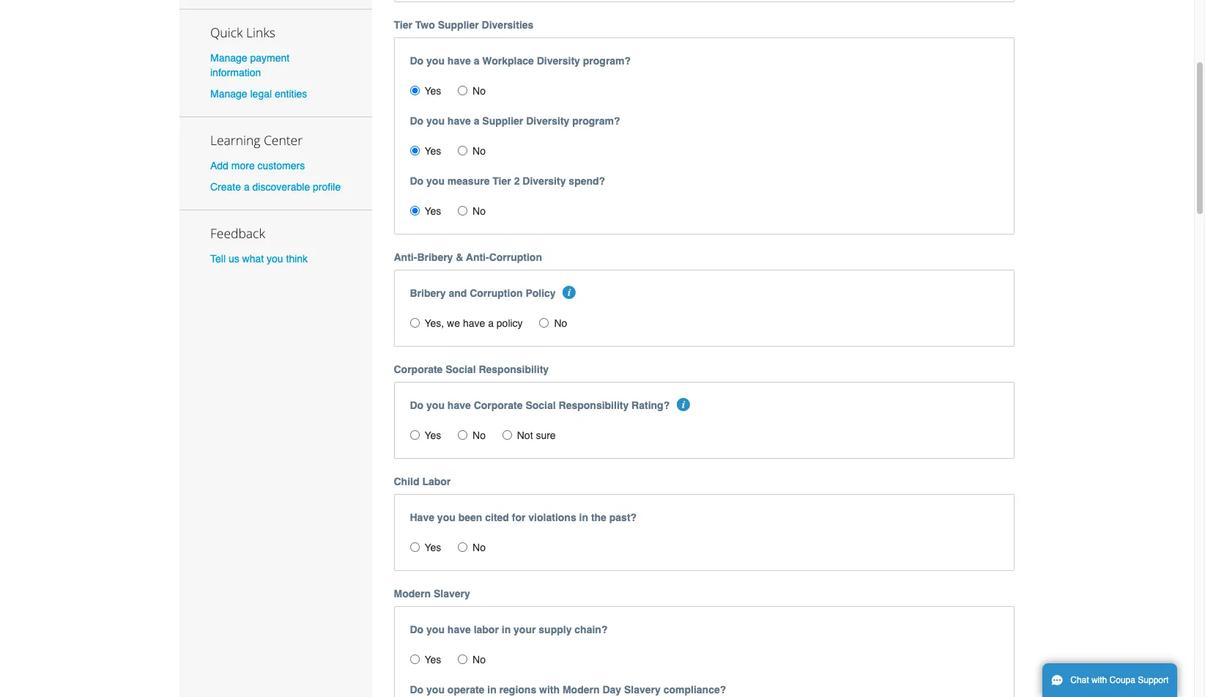Task type: describe. For each thing, give the bounding box(es) containing it.
a right create in the top of the page
[[244, 181, 250, 193]]

tell us what you think button
[[210, 252, 308, 266]]

more
[[231, 160, 255, 171]]

chat
[[1071, 675, 1090, 685]]

diversity for supplier
[[526, 115, 570, 127]]

0 vertical spatial modern
[[394, 588, 431, 600]]

do you measure tier 2 diversity spend?
[[410, 175, 606, 187]]

do for do you have labor in your supply chain?
[[410, 624, 424, 636]]

coupa
[[1110, 675, 1136, 685]]

0 vertical spatial bribery
[[417, 252, 453, 263]]

supply
[[539, 624, 572, 636]]

profile
[[313, 181, 341, 193]]

manage for manage legal entities
[[210, 88, 247, 100]]

manage legal entities link
[[210, 88, 307, 100]]

do you have labor in your supply chain?
[[410, 624, 608, 636]]

0 horizontal spatial supplier
[[438, 19, 479, 31]]

you for do you have corporate social responsibility rating?
[[427, 400, 445, 411]]

chain?
[[575, 624, 608, 636]]

yes for do you have labor in your supply chain?
[[425, 654, 442, 666]]

1 vertical spatial slavery
[[625, 684, 661, 696]]

do for do you measure tier 2 diversity spend?
[[410, 175, 424, 187]]

discoverable
[[253, 181, 310, 193]]

1 horizontal spatial tier
[[493, 175, 511, 187]]

have for workplace
[[448, 55, 471, 67]]

diversity for workplace
[[537, 55, 580, 67]]

operate
[[448, 684, 485, 696]]

you for have you been cited for violations in the past?
[[437, 512, 456, 524]]

1 horizontal spatial social
[[526, 400, 556, 411]]

have you been cited for violations in the past?
[[410, 512, 637, 524]]

have for policy
[[463, 318, 485, 329]]

you for do you have a workplace diversity program?
[[427, 55, 445, 67]]

links
[[246, 23, 276, 41]]

corporate social responsibility
[[394, 364, 549, 375]]

and
[[449, 288, 467, 299]]

entities
[[275, 88, 307, 100]]

do for do you have a supplier diversity program?
[[410, 115, 424, 127]]

add more customers
[[210, 160, 305, 171]]

0 horizontal spatial responsibility
[[479, 364, 549, 375]]

you for do you operate in regions with modern day slavery compliance?
[[427, 684, 445, 696]]

violations
[[529, 512, 577, 524]]

not
[[517, 430, 533, 441]]

for
[[512, 512, 526, 524]]

additional information image for do you have corporate social responsibility rating?
[[677, 398, 690, 411]]

quick links
[[210, 23, 276, 41]]

your
[[514, 624, 536, 636]]

labor
[[422, 476, 451, 488]]

feedback
[[210, 224, 265, 242]]

support
[[1139, 675, 1169, 685]]

tell
[[210, 253, 226, 265]]

2 anti- from the left
[[466, 252, 489, 263]]

&
[[456, 252, 464, 263]]

have
[[410, 512, 435, 524]]

diversity for 2
[[523, 175, 566, 187]]

no for in
[[473, 654, 486, 666]]

yes for do you have a workplace diversity program?
[[425, 85, 442, 97]]

no left the 'not'
[[473, 430, 486, 441]]

day
[[603, 684, 622, 696]]

do you have a workplace diversity program?
[[410, 55, 631, 67]]

we
[[447, 318, 460, 329]]

us
[[229, 253, 239, 265]]

yes for have you been cited for violations in the past?
[[425, 542, 442, 554]]

regions
[[500, 684, 537, 696]]

1 vertical spatial corporate
[[474, 400, 523, 411]]

child
[[394, 476, 420, 488]]

0 vertical spatial corruption
[[489, 252, 542, 263]]

4 yes from the top
[[425, 430, 442, 441]]

create a discoverable profile link
[[210, 181, 341, 193]]

do you have a supplier diversity program?
[[410, 115, 621, 127]]

tier two supplier diversities
[[394, 19, 534, 31]]

a for do you have a supplier diversity program?
[[474, 115, 480, 127]]

1 vertical spatial bribery
[[410, 288, 446, 299]]

have for in
[[448, 624, 471, 636]]

do you operate in regions with modern day slavery compliance?
[[410, 684, 727, 696]]

cited
[[485, 512, 509, 524]]

the
[[591, 512, 607, 524]]

diversities
[[482, 19, 534, 31]]



Task type: locate. For each thing, give the bounding box(es) containing it.
anti- left &
[[394, 252, 417, 263]]

0 vertical spatial tier
[[394, 19, 413, 31]]

have for social
[[448, 400, 471, 411]]

manage payment information
[[210, 52, 290, 78]]

you for do you have a supplier diversity program?
[[427, 115, 445, 127]]

anti- right &
[[466, 252, 489, 263]]

1 horizontal spatial anti-
[[466, 252, 489, 263]]

manage down information
[[210, 88, 247, 100]]

1 do from the top
[[410, 55, 424, 67]]

diversity right workplace
[[537, 55, 580, 67]]

create
[[210, 181, 241, 193]]

0 horizontal spatial in
[[488, 684, 497, 696]]

slavery
[[434, 588, 470, 600], [625, 684, 661, 696]]

a left policy
[[488, 318, 494, 329]]

chat with coupa support
[[1071, 675, 1169, 685]]

add more customers link
[[210, 160, 305, 171]]

0 vertical spatial diversity
[[537, 55, 580, 67]]

bribery
[[417, 252, 453, 263], [410, 288, 446, 299]]

1 vertical spatial modern
[[563, 684, 600, 696]]

None radio
[[458, 146, 468, 156], [458, 206, 468, 216], [410, 318, 420, 328], [410, 543, 420, 552], [458, 146, 468, 156], [458, 206, 468, 216], [410, 318, 420, 328], [410, 543, 420, 552]]

responsibility up do you have corporate social responsibility rating? in the bottom of the page
[[479, 364, 549, 375]]

no for 2
[[473, 205, 486, 217]]

you for do you measure tier 2 diversity spend?
[[427, 175, 445, 187]]

0 vertical spatial responsibility
[[479, 364, 549, 375]]

in right operate
[[488, 684, 497, 696]]

yes, we have a policy
[[425, 318, 523, 329]]

have
[[448, 55, 471, 67], [448, 115, 471, 127], [463, 318, 485, 329], [448, 400, 471, 411], [448, 624, 471, 636]]

modern
[[394, 588, 431, 600], [563, 684, 600, 696]]

in left the your
[[502, 624, 511, 636]]

do for do you have a workplace diversity program?
[[410, 55, 424, 67]]

child labor
[[394, 476, 451, 488]]

information
[[210, 66, 261, 78]]

modern slavery
[[394, 588, 470, 600]]

compliance?
[[664, 684, 727, 696]]

have up 'measure'
[[448, 115, 471, 127]]

chat with coupa support button
[[1043, 663, 1178, 697]]

2 manage from the top
[[210, 88, 247, 100]]

no for for
[[473, 542, 486, 554]]

1 horizontal spatial additional information image
[[677, 398, 690, 411]]

a up 'measure'
[[474, 115, 480, 127]]

1 horizontal spatial supplier
[[483, 115, 524, 127]]

payment
[[250, 52, 290, 63]]

responsibility
[[479, 364, 549, 375], [559, 400, 629, 411]]

no for workplace
[[473, 85, 486, 97]]

yes for do you have a supplier diversity program?
[[425, 145, 442, 157]]

bribery left &
[[417, 252, 453, 263]]

manage legal entities
[[210, 88, 307, 100]]

5 yes from the top
[[425, 542, 442, 554]]

corruption
[[489, 252, 542, 263], [470, 288, 523, 299]]

additional information image
[[563, 286, 576, 299], [677, 398, 690, 411]]

2 vertical spatial diversity
[[523, 175, 566, 187]]

1 vertical spatial responsibility
[[559, 400, 629, 411]]

program?
[[583, 55, 631, 67], [573, 115, 621, 127]]

have for supplier
[[448, 115, 471, 127]]

1 vertical spatial additional information image
[[677, 398, 690, 411]]

1 manage from the top
[[210, 52, 247, 63]]

1 horizontal spatial modern
[[563, 684, 600, 696]]

quick
[[210, 23, 243, 41]]

0 vertical spatial slavery
[[434, 588, 470, 600]]

0 horizontal spatial with
[[540, 684, 560, 696]]

past?
[[610, 512, 637, 524]]

4 do from the top
[[410, 400, 424, 411]]

have down corporate social responsibility
[[448, 400, 471, 411]]

with
[[1092, 675, 1108, 685], [540, 684, 560, 696]]

do for do you have corporate social responsibility rating?
[[410, 400, 424, 411]]

not sure
[[517, 430, 556, 441]]

add
[[210, 160, 229, 171]]

program? for do you have a supplier diversity program?
[[573, 115, 621, 127]]

None radio
[[410, 86, 420, 95], [458, 86, 468, 95], [410, 146, 420, 156], [410, 206, 420, 216], [540, 318, 549, 328], [410, 430, 420, 440], [458, 430, 468, 440], [503, 430, 512, 440], [458, 543, 468, 552], [410, 655, 420, 664], [458, 655, 468, 664], [410, 86, 420, 95], [458, 86, 468, 95], [410, 146, 420, 156], [410, 206, 420, 216], [540, 318, 549, 328], [410, 430, 420, 440], [458, 430, 468, 440], [503, 430, 512, 440], [458, 543, 468, 552], [410, 655, 420, 664], [458, 655, 468, 664]]

rating?
[[632, 400, 670, 411]]

do
[[410, 55, 424, 67], [410, 115, 424, 127], [410, 175, 424, 187], [410, 400, 424, 411], [410, 624, 424, 636], [410, 684, 424, 696]]

customers
[[258, 160, 305, 171]]

a left workplace
[[474, 55, 480, 67]]

tell us what you think
[[210, 253, 308, 265]]

0 horizontal spatial slavery
[[434, 588, 470, 600]]

you inside button
[[267, 253, 283, 265]]

1 horizontal spatial corporate
[[474, 400, 523, 411]]

have down tier two supplier diversities
[[448, 55, 471, 67]]

supplier up do you measure tier 2 diversity spend?
[[483, 115, 524, 127]]

labor
[[474, 624, 499, 636]]

1 vertical spatial corruption
[[470, 288, 523, 299]]

learning
[[210, 131, 261, 149]]

a for do you have a workplace diversity program?
[[474, 55, 480, 67]]

slavery up do you have labor in your supply chain?
[[434, 588, 470, 600]]

social up not sure
[[526, 400, 556, 411]]

tier
[[394, 19, 413, 31], [493, 175, 511, 187]]

anti-bribery & anti-corruption
[[394, 252, 542, 263]]

no down 'measure'
[[473, 205, 486, 217]]

anti-
[[394, 252, 417, 263], [466, 252, 489, 263]]

0 vertical spatial program?
[[583, 55, 631, 67]]

sure
[[536, 430, 556, 441]]

0 vertical spatial additional information image
[[563, 286, 576, 299]]

diversity
[[537, 55, 580, 67], [526, 115, 570, 127], [523, 175, 566, 187]]

supplier right two
[[438, 19, 479, 31]]

no down workplace
[[473, 85, 486, 97]]

tier left '2'
[[493, 175, 511, 187]]

1 vertical spatial program?
[[573, 115, 621, 127]]

2
[[514, 175, 520, 187]]

1 yes from the top
[[425, 85, 442, 97]]

yes
[[425, 85, 442, 97], [425, 145, 442, 157], [425, 205, 442, 217], [425, 430, 442, 441], [425, 542, 442, 554], [425, 654, 442, 666]]

1 vertical spatial in
[[502, 624, 511, 636]]

manage payment information link
[[210, 52, 290, 78]]

think
[[286, 253, 308, 265]]

6 do from the top
[[410, 684, 424, 696]]

have left labor
[[448, 624, 471, 636]]

0 vertical spatial corporate
[[394, 364, 443, 375]]

been
[[459, 512, 483, 524]]

social down we
[[446, 364, 476, 375]]

corporate down yes,
[[394, 364, 443, 375]]

manage for manage payment information
[[210, 52, 247, 63]]

1 horizontal spatial in
[[502, 624, 511, 636]]

supplier
[[438, 19, 479, 31], [483, 115, 524, 127]]

manage
[[210, 52, 247, 63], [210, 88, 247, 100]]

slavery right day
[[625, 684, 661, 696]]

with right chat
[[1092, 675, 1108, 685]]

in
[[579, 512, 589, 524], [502, 624, 511, 636], [488, 684, 497, 696]]

you for do you have labor in your supply chain?
[[427, 624, 445, 636]]

3 yes from the top
[[425, 205, 442, 217]]

1 anti- from the left
[[394, 252, 417, 263]]

do you have corporate social responsibility rating?
[[410, 400, 670, 411]]

1 horizontal spatial responsibility
[[559, 400, 629, 411]]

manage inside manage payment information
[[210, 52, 247, 63]]

learning center
[[210, 131, 303, 149]]

corporate
[[394, 364, 443, 375], [474, 400, 523, 411]]

2 vertical spatial in
[[488, 684, 497, 696]]

1 vertical spatial tier
[[493, 175, 511, 187]]

bribery left and
[[410, 288, 446, 299]]

6 yes from the top
[[425, 654, 442, 666]]

yes for do you measure tier 2 diversity spend?
[[425, 205, 442, 217]]

create a discoverable profile
[[210, 181, 341, 193]]

diversity down do you have a workplace diversity program?
[[526, 115, 570, 127]]

manage up information
[[210, 52, 247, 63]]

0 horizontal spatial additional information image
[[563, 286, 576, 299]]

2 horizontal spatial in
[[579, 512, 589, 524]]

0 horizontal spatial modern
[[394, 588, 431, 600]]

1 vertical spatial social
[[526, 400, 556, 411]]

additional information image right policy
[[563, 286, 576, 299]]

bribery and corruption policy
[[410, 288, 556, 299]]

program? for do you have a workplace diversity program?
[[583, 55, 631, 67]]

2 do from the top
[[410, 115, 424, 127]]

1 horizontal spatial with
[[1092, 675, 1108, 685]]

a
[[474, 55, 480, 67], [474, 115, 480, 127], [244, 181, 250, 193], [488, 318, 494, 329]]

1 horizontal spatial slavery
[[625, 684, 661, 696]]

0 vertical spatial manage
[[210, 52, 247, 63]]

additional information image right rating?
[[677, 398, 690, 411]]

yes,
[[425, 318, 444, 329]]

have right we
[[463, 318, 485, 329]]

with right regions
[[540, 684, 560, 696]]

workplace
[[483, 55, 534, 67]]

no down policy
[[554, 318, 568, 329]]

corporate up the 'not'
[[474, 400, 523, 411]]

0 vertical spatial supplier
[[438, 19, 479, 31]]

0 horizontal spatial social
[[446, 364, 476, 375]]

0 horizontal spatial corporate
[[394, 364, 443, 375]]

policy
[[526, 288, 556, 299]]

5 do from the top
[[410, 624, 424, 636]]

1 vertical spatial manage
[[210, 88, 247, 100]]

a for yes, we have a policy
[[488, 318, 494, 329]]

legal
[[250, 88, 272, 100]]

tier left two
[[394, 19, 413, 31]]

1 vertical spatial supplier
[[483, 115, 524, 127]]

1 vertical spatial diversity
[[526, 115, 570, 127]]

what
[[242, 253, 264, 265]]

0 horizontal spatial anti-
[[394, 252, 417, 263]]

no down labor
[[473, 654, 486, 666]]

in left the
[[579, 512, 589, 524]]

two
[[415, 19, 435, 31]]

no for supplier
[[473, 145, 486, 157]]

measure
[[448, 175, 490, 187]]

you
[[427, 55, 445, 67], [427, 115, 445, 127], [427, 175, 445, 187], [267, 253, 283, 265], [427, 400, 445, 411], [437, 512, 456, 524], [427, 624, 445, 636], [427, 684, 445, 696]]

policy
[[497, 318, 523, 329]]

spend?
[[569, 175, 606, 187]]

3 do from the top
[[410, 175, 424, 187]]

additional information image for bribery and corruption policy
[[563, 286, 576, 299]]

2 yes from the top
[[425, 145, 442, 157]]

no down been
[[473, 542, 486, 554]]

no
[[473, 85, 486, 97], [473, 145, 486, 157], [473, 205, 486, 217], [554, 318, 568, 329], [473, 430, 486, 441], [473, 542, 486, 554], [473, 654, 486, 666]]

center
[[264, 131, 303, 149]]

diversity right '2'
[[523, 175, 566, 187]]

with inside button
[[1092, 675, 1108, 685]]

responsibility left rating?
[[559, 400, 629, 411]]

0 vertical spatial in
[[579, 512, 589, 524]]

no up 'measure'
[[473, 145, 486, 157]]

0 vertical spatial social
[[446, 364, 476, 375]]

0 horizontal spatial tier
[[394, 19, 413, 31]]

do for do you operate in regions with modern day slavery compliance?
[[410, 684, 424, 696]]



Task type: vqa. For each thing, say whether or not it's contained in the screenshot.
profile
yes



